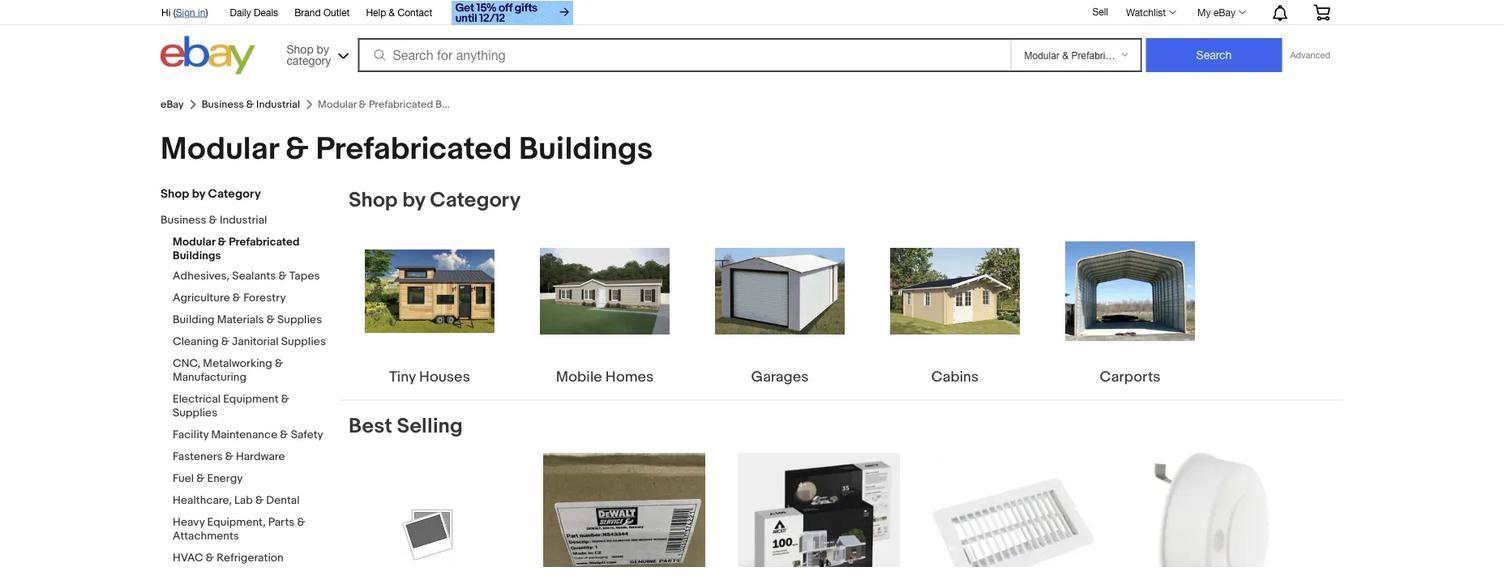 Task type: locate. For each thing, give the bounding box(es) containing it.
modular down the business & industrial
[[161, 131, 278, 168]]

1 horizontal spatial by
[[317, 42, 329, 56]]

cnc, metalworking & manufacturing link
[[173, 357, 327, 386]]

hardware
[[236, 450, 285, 464]]

category for adhesives, sealants & tapes link
[[208, 187, 261, 201]]

cabins
[[931, 368, 979, 386]]

supplies right janitorial
[[281, 335, 326, 349]]

mobile homes
[[556, 368, 654, 386]]

arckit 100 m² architectural building model kit image
[[738, 453, 900, 568]]

brand
[[294, 6, 321, 18]]

2 horizontal spatial shop
[[349, 188, 398, 213]]

1 vertical spatial buildings
[[173, 249, 221, 263]]

modular
[[161, 131, 278, 168], [173, 236, 215, 249]]

)
[[205, 6, 208, 18]]

united states hdw v056iwb white metal floor register 4" by 8" image
[[932, 453, 1095, 568]]

my ebay
[[1198, 6, 1236, 18]]

business inside the business & industrial modular & prefabricated buildings adhesives, sealants & tapes agriculture & forestry building materials & supplies cleaning & janitorial supplies cnc, metalworking & manufacturing electrical equipment & supplies facility maintenance & safety fasteners & hardware fuel & energy healthcare, lab & dental heavy equipment, parts & attachments hvac & refrigeration
[[161, 214, 206, 227]]

0 horizontal spatial shop
[[161, 187, 189, 201]]

& inside help & contact link
[[389, 6, 395, 18]]

dental
[[266, 494, 300, 508]]

lab
[[234, 494, 253, 508]]

parts
[[268, 516, 295, 530]]

business right ebay link
[[202, 98, 244, 111]]

brand outlet link
[[294, 4, 350, 22]]

business & industrial link
[[202, 98, 300, 111], [161, 214, 315, 229]]

category
[[208, 187, 261, 201], [430, 188, 521, 213]]

buildings
[[519, 131, 653, 168], [173, 249, 221, 263]]

your shopping cart image
[[1313, 4, 1331, 20]]

heavy equipment, parts & attachments link
[[173, 516, 327, 545]]

sell
[[1092, 6, 1108, 17]]

shop by category for garages link
[[349, 188, 521, 213]]

carports link
[[1049, 227, 1211, 387]]

1 horizontal spatial category
[[430, 188, 521, 213]]

garages image
[[715, 248, 845, 335]]

2 horizontal spatial by
[[402, 188, 425, 213]]

deals
[[254, 6, 278, 18]]

facility
[[173, 428, 209, 442]]

business up adhesives,
[[161, 214, 206, 227]]

business & industrial link down category
[[202, 98, 300, 111]]

advanced
[[1290, 50, 1330, 60]]

industrial
[[256, 98, 300, 111], [220, 214, 267, 227]]

shop by category
[[287, 42, 331, 67]]

industrial down category
[[256, 98, 300, 111]]

&
[[389, 6, 395, 18], [246, 98, 254, 111], [285, 131, 309, 168], [209, 214, 217, 227], [218, 236, 226, 249], [279, 270, 287, 283], [233, 291, 241, 305], [266, 313, 275, 327], [221, 335, 229, 349], [275, 357, 283, 371], [281, 393, 289, 407], [280, 428, 288, 442], [225, 450, 233, 464], [196, 472, 205, 486], [255, 494, 264, 508], [297, 516, 305, 530], [206, 552, 214, 565]]

rep-all replacement plumbing vent cap camco manufacturing inc rv hardware 40034 image
[[1127, 453, 1289, 568]]

business for business & industrial
[[202, 98, 244, 111]]

1 horizontal spatial shop by category
[[349, 188, 521, 213]]

shop by category for adhesives, sealants & tapes link
[[161, 187, 261, 201]]

cabins link
[[874, 227, 1036, 387]]

sealants
[[232, 270, 276, 283]]

help & contact
[[366, 6, 432, 18]]

watchlist link
[[1117, 2, 1184, 22]]

by for adhesives, sealants & tapes link
[[192, 187, 205, 201]]

modular up adhesives,
[[173, 236, 215, 249]]

healthcare, lab & dental link
[[173, 494, 327, 510]]

1 horizontal spatial ebay
[[1214, 6, 1236, 18]]

fuel & energy link
[[173, 472, 327, 488]]

heavy
[[173, 516, 205, 530]]

1 vertical spatial industrial
[[220, 214, 267, 227]]

refrigeration
[[217, 552, 283, 565]]

0 horizontal spatial by
[[192, 187, 205, 201]]

0 horizontal spatial buildings
[[173, 249, 221, 263]]

industrial up sealants
[[220, 214, 267, 227]]

0 vertical spatial business
[[202, 98, 244, 111]]

prefabricated inside the business & industrial modular & prefabricated buildings adhesives, sealants & tapes agriculture & forestry building materials & supplies cleaning & janitorial supplies cnc, metalworking & manufacturing electrical equipment & supplies facility maintenance & safety fasteners & hardware fuel & energy healthcare, lab & dental heavy equipment, parts & attachments hvac & refrigeration
[[229, 236, 300, 249]]

1 vertical spatial prefabricated
[[229, 236, 300, 249]]

get an extra 15% off image
[[452, 1, 573, 25]]

1 vertical spatial ebay
[[161, 98, 184, 111]]

prefabricated
[[316, 131, 512, 168], [229, 236, 300, 249]]

supplies
[[277, 313, 322, 327], [281, 335, 326, 349], [173, 407, 218, 420]]

tiny
[[389, 368, 416, 386]]

(
[[173, 6, 176, 18]]

cleaning
[[173, 335, 219, 349]]

help & contact link
[[366, 4, 432, 22]]

None submit
[[1146, 38, 1282, 72]]

houses
[[419, 368, 470, 386]]

1 vertical spatial supplies
[[281, 335, 326, 349]]

garages
[[751, 368, 809, 386]]

business & industrial modular & prefabricated buildings adhesives, sealants & tapes agriculture & forestry building materials & supplies cleaning & janitorial supplies cnc, metalworking & manufacturing electrical equipment & supplies facility maintenance & safety fasteners & hardware fuel & energy healthcare, lab & dental heavy equipment, parts & attachments hvac & refrigeration
[[161, 214, 326, 565]]

sign in link
[[176, 6, 205, 18]]

buildings inside the business & industrial modular & prefabricated buildings adhesives, sealants & tapes agriculture & forestry building materials & supplies cleaning & janitorial supplies cnc, metalworking & manufacturing electrical equipment & supplies facility maintenance & safety fasteners & hardware fuel & energy healthcare, lab & dental heavy equipment, parts & attachments hvac & refrigeration
[[173, 249, 221, 263]]

best selling
[[349, 414, 463, 439]]

carports image
[[1065, 242, 1195, 341]]

sell link
[[1085, 6, 1116, 17]]

ebay right my
[[1214, 6, 1236, 18]]

category for garages link
[[430, 188, 521, 213]]

ebay
[[1214, 6, 1236, 18], [161, 98, 184, 111]]

shop by category button
[[279, 36, 352, 71]]

by inside shop by category
[[317, 42, 329, 56]]

shop
[[287, 42, 314, 56], [161, 187, 189, 201], [349, 188, 398, 213]]

metalworking
[[203, 357, 272, 371]]

0 horizontal spatial category
[[208, 187, 261, 201]]

0 vertical spatial business & industrial link
[[202, 98, 300, 111]]

1 horizontal spatial prefabricated
[[316, 131, 512, 168]]

in
[[198, 6, 205, 18]]

business & industrial link up adhesives, sealants & tapes link
[[161, 214, 315, 229]]

main content
[[339, 188, 1343, 568]]

daily deals
[[230, 6, 278, 18]]

1 vertical spatial modular
[[173, 236, 215, 249]]

supplies up facility
[[173, 407, 218, 420]]

2 vertical spatial supplies
[[173, 407, 218, 420]]

mobile homes link
[[524, 227, 686, 387]]

industrial inside the business & industrial modular & prefabricated buildings adhesives, sealants & tapes agriculture & forestry building materials & supplies cleaning & janitorial supplies cnc, metalworking & manufacturing electrical equipment & supplies facility maintenance & safety fasteners & hardware fuel & energy healthcare, lab & dental heavy equipment, parts & attachments hvac & refrigeration
[[220, 214, 267, 227]]

0 horizontal spatial shop by category
[[161, 187, 261, 201]]

1 horizontal spatial shop
[[287, 42, 314, 56]]

dewalt service kit sa motor and module dch293 pn n543344 image
[[543, 453, 705, 568]]

0 horizontal spatial prefabricated
[[229, 236, 300, 249]]

supplies down 'forestry' in the bottom of the page
[[277, 313, 322, 327]]

adhesives, sealants & tapes link
[[173, 270, 327, 285]]

brand outlet
[[294, 6, 350, 18]]

1 vertical spatial business
[[161, 214, 206, 227]]

0 vertical spatial prefabricated
[[316, 131, 512, 168]]

1 horizontal spatial buildings
[[519, 131, 653, 168]]

0 vertical spatial ebay
[[1214, 6, 1236, 18]]

0 horizontal spatial ebay
[[161, 98, 184, 111]]

ebay left the business & industrial
[[161, 98, 184, 111]]

shop inside "main content"
[[349, 188, 398, 213]]

manufacturing
[[173, 371, 247, 385]]

by
[[317, 42, 329, 56], [192, 187, 205, 201], [402, 188, 425, 213]]

attachments
[[173, 530, 239, 544]]

0 vertical spatial industrial
[[256, 98, 300, 111]]



Task type: describe. For each thing, give the bounding box(es) containing it.
shop for the bottom business & industrial link
[[161, 187, 189, 201]]

account navigation
[[152, 0, 1343, 27]]

help
[[366, 6, 386, 18]]

carports
[[1100, 368, 1161, 386]]

forestry
[[243, 291, 286, 305]]

fasteners
[[173, 450, 223, 464]]

hi ( sign in )
[[161, 6, 208, 18]]

fasteners & hardware link
[[173, 450, 327, 466]]

agriculture & forestry link
[[173, 291, 327, 307]]

daily deals link
[[230, 4, 278, 22]]

0 vertical spatial modular
[[161, 131, 278, 168]]

cnc,
[[173, 357, 200, 371]]

ebay inside account navigation
[[1214, 6, 1236, 18]]

1 vertical spatial business & industrial link
[[161, 214, 315, 229]]

mobile homes image
[[540, 248, 670, 335]]

none submit inside shop by category banner
[[1146, 38, 1282, 72]]

0 vertical spatial supplies
[[277, 313, 322, 327]]

fuel
[[173, 472, 194, 486]]

electrical
[[173, 393, 221, 407]]

modular & prefabricated buildings
[[161, 131, 653, 168]]

main content containing shop by category
[[339, 188, 1343, 568]]

shop by category banner
[[152, 0, 1343, 79]]

healthcare,
[[173, 494, 232, 508]]

daily
[[230, 6, 251, 18]]

safety
[[291, 428, 323, 442]]

tiny houses link
[[349, 227, 511, 387]]

industrial for business & industrial modular & prefabricated buildings adhesives, sealants & tapes agriculture & forestry building materials & supplies cleaning & janitorial supplies cnc, metalworking & manufacturing electrical equipment & supplies facility maintenance & safety fasteners & hardware fuel & energy healthcare, lab & dental heavy equipment, parts & attachments hvac & refrigeration
[[220, 214, 267, 227]]

by for garages link
[[402, 188, 425, 213]]

contact
[[398, 6, 432, 18]]

my
[[1198, 6, 1211, 18]]

category
[[287, 54, 331, 67]]

mobile
[[556, 368, 602, 386]]

outlet
[[323, 6, 350, 18]]

maintenance
[[211, 428, 277, 442]]

adhesives,
[[173, 270, 229, 283]]

hi
[[161, 6, 171, 18]]

janitorial
[[232, 335, 279, 349]]

equipment,
[[207, 516, 266, 530]]

homes
[[606, 368, 654, 386]]

facility maintenance & safety link
[[173, 428, 327, 444]]

cleaning & janitorial supplies link
[[173, 335, 327, 351]]

watchlist
[[1126, 6, 1166, 18]]

materials
[[217, 313, 264, 327]]

my ebay link
[[1189, 2, 1253, 22]]

tapes
[[289, 270, 320, 283]]

modular inside the business & industrial modular & prefabricated buildings adhesives, sealants & tapes agriculture & forestry building materials & supplies cleaning & janitorial supplies cnc, metalworking & manufacturing electrical equipment & supplies facility maintenance & safety fasteners & hardware fuel & energy healthcare, lab & dental heavy equipment, parts & attachments hvac & refrigeration
[[173, 236, 215, 249]]

sign
[[176, 6, 195, 18]]

electrical equipment & supplies link
[[173, 393, 327, 422]]

business & industrial
[[202, 98, 300, 111]]

cabins image
[[890, 248, 1020, 335]]

hvac & refrigeration link
[[173, 552, 327, 567]]

industrial for business & industrial
[[256, 98, 300, 111]]

ebay link
[[161, 98, 184, 111]]

garages link
[[699, 227, 861, 387]]

energy
[[207, 472, 243, 486]]

building
[[173, 313, 215, 327]]

equipment
[[223, 393, 279, 407]]

0 vertical spatial buildings
[[519, 131, 653, 168]]

hvac
[[173, 552, 203, 565]]

united states hardware e-119c white electrical switch image
[[397, 501, 462, 566]]

shop inside shop by category
[[287, 42, 314, 56]]

business for business & industrial modular & prefabricated buildings adhesives, sealants & tapes agriculture & forestry building materials & supplies cleaning & janitorial supplies cnc, metalworking & manufacturing electrical equipment & supplies facility maintenance & safety fasteners & hardware fuel & energy healthcare, lab & dental heavy equipment, parts & attachments hvac & refrigeration
[[161, 214, 206, 227]]

selling
[[397, 414, 463, 439]]

agriculture
[[173, 291, 230, 305]]

tiny houses
[[389, 368, 470, 386]]

Search for anything text field
[[360, 40, 1007, 71]]

best
[[349, 414, 392, 439]]

shop for tiny houses link
[[349, 188, 398, 213]]

advanced link
[[1282, 39, 1339, 71]]

tiny houses image
[[365, 250, 495, 333]]

building materials & supplies link
[[173, 313, 327, 329]]



Task type: vqa. For each thing, say whether or not it's contained in the screenshot.
$30.00
no



